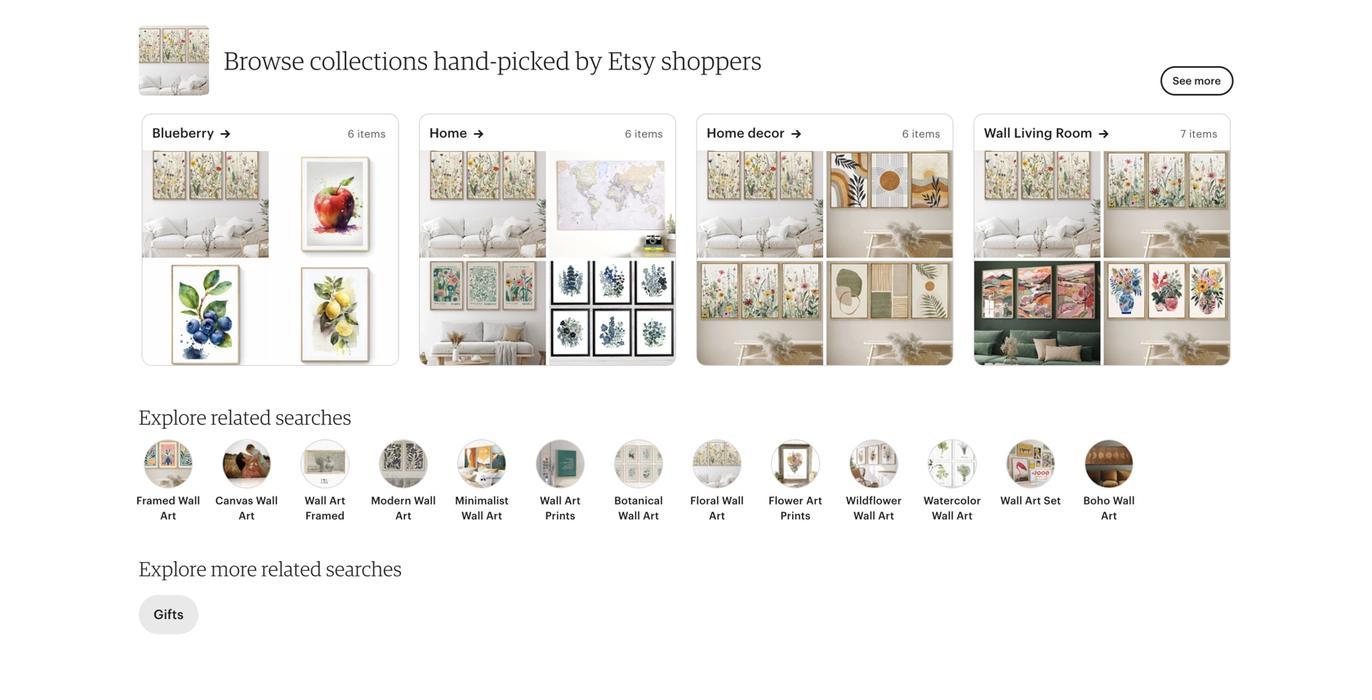 Task type: locate. For each thing, give the bounding box(es) containing it.
art down botanical
[[643, 510, 659, 522]]

1 6 from the left
[[348, 128, 354, 140]]

art down minimalist
[[486, 510, 502, 522]]

1 vertical spatial more
[[211, 557, 257, 581]]

2 explore from the top
[[139, 557, 207, 581]]

dustinway framed canvas print wall art set of 3 wildflower floral botanical illustrations minimalist art neutral modern farmhouse decor image
[[1104, 150, 1230, 258], [697, 261, 823, 369]]

art down watercolor
[[957, 510, 973, 522]]

floral wall art
[[690, 495, 744, 522]]

prints for flower
[[781, 510, 811, 522]]

explore up gifts
[[139, 557, 207, 581]]

art for boho wall art
[[1101, 510, 1118, 522]]

0 vertical spatial framed
[[136, 495, 176, 507]]

more right see
[[1195, 75, 1221, 87]]

wall inside boho wall art
[[1113, 495, 1135, 507]]

art right flower
[[806, 495, 823, 507]]

explore for explore more related searches
[[139, 557, 207, 581]]

art down modern
[[396, 510, 412, 522]]

0 horizontal spatial home
[[430, 126, 467, 141]]

hand-
[[434, 45, 497, 76]]

explore inside 'region'
[[139, 405, 207, 430]]

wall for botanical wall art
[[619, 510, 641, 522]]

canvas
[[215, 495, 253, 507]]

see more
[[1173, 75, 1221, 87]]

2 horizontal spatial 6 items
[[902, 128, 941, 140]]

6 up canvas push pin travel map of world wall décor classic style , large canvas wall art, modern office & home wall print, world map wall art image
[[625, 128, 632, 140]]

4 framed canvas wall art set watercolor wildflowers floral botanical prints minimalist modern art boho wall decor image from the left
[[974, 150, 1101, 258]]

1 horizontal spatial framed
[[306, 510, 345, 522]]

art for wildflower wall art
[[878, 510, 895, 522]]

0 vertical spatial explore
[[139, 405, 207, 430]]

dustinway framed canvas print wall art set flowers in vases floral botanical modern art boho wall decor image
[[1104, 261, 1230, 369]]

6 items for blueberry
[[348, 128, 386, 140]]

wall inside floral wall art
[[722, 495, 744, 507]]

modern wall art link
[[369, 440, 438, 523]]

wall inside botanical wall art
[[619, 510, 641, 522]]

6 up apple fruit wall art, fruit printable art, apple print, fruit market print, fruit illustration, apple gift, kitchen décor, digital art image
[[348, 128, 354, 140]]

4 items from the left
[[1190, 128, 1218, 140]]

explore related searches
[[139, 405, 352, 430]]

items down collections on the left top of the page
[[357, 128, 386, 140]]

see
[[1173, 75, 1192, 87]]

2 horizontal spatial 6
[[902, 128, 909, 140]]

related down wall art framed
[[261, 557, 322, 581]]

items right 7 at the top right
[[1190, 128, 1218, 140]]

wall inside minimalist wall art
[[462, 510, 484, 522]]

apple fruit wall art, fruit printable art, apple print, fruit market print, fruit illustration, apple gift, kitchen décor, digital art image
[[272, 150, 398, 258]]

art for modern wall art
[[396, 510, 412, 522]]

art inside botanical wall art
[[643, 510, 659, 522]]

art for botanical wall art
[[643, 510, 659, 522]]

prints inside flower art prints
[[781, 510, 811, 522]]

1 horizontal spatial 6 items
[[625, 128, 663, 140]]

etsy
[[608, 45, 656, 76]]

wall down botanical
[[619, 510, 641, 522]]

explore for explore related searches
[[139, 405, 207, 430]]

wall right floral
[[722, 495, 744, 507]]

framed
[[136, 495, 176, 507], [306, 510, 345, 522]]

items
[[357, 128, 386, 140], [635, 128, 663, 140], [912, 128, 941, 140], [1190, 128, 1218, 140]]

wall for modern wall art
[[414, 495, 436, 507]]

6 items down 'etsy'
[[625, 128, 663, 140]]

wall left living
[[984, 126, 1011, 141]]

home
[[430, 126, 467, 141], [707, 126, 745, 141]]

art for minimalist wall art
[[486, 510, 502, 522]]

living
[[1014, 126, 1053, 141]]

wall inside wildflower wall art
[[854, 510, 876, 522]]

wall art prints
[[540, 495, 581, 522]]

3 items from the left
[[912, 128, 941, 140]]

2 framed canvas wall art set watercolor wildflowers floral botanical prints minimalist modern art boho wall decor image from the left
[[420, 150, 546, 258]]

0 vertical spatial related
[[211, 405, 272, 430]]

0 horizontal spatial prints
[[545, 510, 576, 522]]

decor
[[748, 126, 785, 141]]

art inside modern wall art
[[396, 510, 412, 522]]

art
[[329, 495, 346, 507], [565, 495, 581, 507], [806, 495, 823, 507], [1025, 495, 1041, 507], [160, 510, 176, 522], [239, 510, 255, 522], [396, 510, 412, 522], [486, 510, 502, 522], [643, 510, 659, 522], [709, 510, 725, 522], [878, 510, 895, 522], [957, 510, 973, 522], [1101, 510, 1118, 522]]

searches down wall art framed
[[326, 557, 402, 581]]

blue botanical art prints. blue flower prints. flower wall art. botanical print set. bedroom. kitchen. dining. botanical art. farmhouse. 298 image
[[549, 261, 675, 369]]

shoppers
[[661, 45, 762, 76]]

6 items for home
[[625, 128, 663, 140]]

1 vertical spatial related
[[261, 557, 322, 581]]

3 6 from the left
[[902, 128, 909, 140]]

art inside watercolor wall art
[[957, 510, 973, 522]]

framed left "canvas"
[[136, 495, 176, 507]]

6 items down collections on the left top of the page
[[348, 128, 386, 140]]

art inside framed wall art
[[160, 510, 176, 522]]

landscape illustrations in pink - set of three abstract prints - brecon beacons poster, wales art, welsh painting - home décor wall giclee image
[[974, 261, 1101, 369]]

art down "canvas"
[[239, 510, 255, 522]]

1 vertical spatial framed
[[306, 510, 345, 522]]

wildflower
[[846, 495, 902, 507]]

see more link
[[1161, 66, 1234, 96]]

home for home decor
[[707, 126, 745, 141]]

wall right modern
[[414, 495, 436, 507]]

watercolor wall art
[[924, 495, 981, 522]]

related
[[211, 405, 272, 430], [261, 557, 322, 581]]

6 for home decor
[[902, 128, 909, 140]]

1 vertical spatial explore
[[139, 557, 207, 581]]

wall art prints link
[[526, 440, 595, 523]]

canvas wall art
[[215, 495, 278, 522]]

2 6 items from the left
[[625, 128, 663, 140]]

1 framed canvas wall art set watercolor wildflowers floral botanical prints minimalist modern art boho wall decor image from the left
[[142, 150, 269, 258]]

0 horizontal spatial 6
[[348, 128, 354, 140]]

art down the boho at right
[[1101, 510, 1118, 522]]

art inside wildflower wall art
[[878, 510, 895, 522]]

wall art framed
[[305, 495, 346, 522]]

watercolor wall art link
[[918, 440, 987, 523]]

wall inside framed wall art
[[178, 495, 200, 507]]

home for home
[[430, 126, 467, 141]]

3 framed canvas wall art set watercolor wildflowers floral botanical prints minimalist modern art boho wall decor image from the left
[[697, 150, 823, 258]]

set
[[1044, 495, 1061, 507]]

searches inside 'region'
[[276, 405, 352, 430]]

wall right canvas wall art
[[305, 495, 327, 507]]

wall right "canvas"
[[256, 495, 278, 507]]

related up 'canvas wall art' link
[[211, 405, 272, 430]]

wall inside canvas wall art
[[256, 495, 278, 507]]

6 items
[[348, 128, 386, 140], [625, 128, 663, 140], [902, 128, 941, 140]]

prints
[[545, 510, 576, 522], [781, 510, 811, 522]]

home down hand-
[[430, 126, 467, 141]]

1 prints from the left
[[545, 510, 576, 522]]

explore related searches region
[[129, 405, 1244, 553]]

art for floral wall art
[[709, 510, 725, 522]]

1 horizontal spatial dustinway framed canvas print wall art set of 3 wildflower floral botanical illustrations minimalist art neutral modern farmhouse decor image
[[1104, 150, 1230, 258]]

wall down watercolor
[[932, 510, 954, 522]]

art left modern
[[329, 495, 346, 507]]

wall for wildflower wall art
[[854, 510, 876, 522]]

items up 'dustinway framed canvas print wall art set of 3 geometric sun desert plants abstract illustration mid century modern art boho decor' image
[[912, 128, 941, 140]]

2 6 from the left
[[625, 128, 632, 140]]

art inside minimalist wall art
[[486, 510, 502, 522]]

art down wildflower
[[878, 510, 895, 522]]

1 horizontal spatial 6
[[625, 128, 632, 140]]

wall inside modern wall art
[[414, 495, 436, 507]]

explore up framed wall art link in the left of the page
[[139, 405, 207, 430]]

art left canvas wall art
[[160, 510, 176, 522]]

more down canvas wall art
[[211, 557, 257, 581]]

framed canvas wall art set watercolor wildflowers floral botanical prints minimalist modern art boho wall decor image
[[142, 150, 269, 258], [420, 150, 546, 258], [697, 150, 823, 258], [974, 150, 1101, 258]]

explore
[[139, 405, 207, 430], [139, 557, 207, 581]]

searches up the "wall art framed" link
[[276, 405, 352, 430]]

2 items from the left
[[635, 128, 663, 140]]

0 horizontal spatial more
[[211, 557, 257, 581]]

searches
[[276, 405, 352, 430], [326, 557, 402, 581]]

wall inside watercolor wall art
[[932, 510, 954, 522]]

wall right the boho at right
[[1113, 495, 1135, 507]]

items for wall living room
[[1190, 128, 1218, 140]]

by
[[576, 45, 603, 76]]

1 horizontal spatial prints
[[781, 510, 811, 522]]

1 items from the left
[[357, 128, 386, 140]]

more
[[1195, 75, 1221, 87], [211, 557, 257, 581]]

6
[[348, 128, 354, 140], [625, 128, 632, 140], [902, 128, 909, 140]]

more for explore
[[211, 557, 257, 581]]

art down floral
[[709, 510, 725, 522]]

6 up 'dustinway framed canvas print wall art set of 3 geometric sun desert plants abstract illustration mid century modern art boho decor' image
[[902, 128, 909, 140]]

3 6 items from the left
[[902, 128, 941, 140]]

canvas push pin travel map of world wall décor classic style , large canvas wall art, modern office & home wall print, world map wall art image
[[549, 150, 675, 258]]

wall left "canvas"
[[178, 495, 200, 507]]

1 horizontal spatial home
[[707, 126, 745, 141]]

1 home from the left
[[430, 126, 467, 141]]

1 horizontal spatial more
[[1195, 75, 1221, 87]]

dustinway framed canvas print wall art set of 3 tropical leaves abstract shapes illustrations mid century modern art boho decor image
[[827, 261, 953, 369]]

flower
[[769, 495, 804, 507]]

wall down minimalist
[[462, 510, 484, 522]]

framed inside wall art framed
[[306, 510, 345, 522]]

prints inside wall art prints
[[545, 510, 576, 522]]

prints down flower
[[781, 510, 811, 522]]

floral
[[690, 495, 720, 507]]

framed up explore more related searches
[[306, 510, 345, 522]]

art inside floral wall art
[[709, 510, 725, 522]]

items for home
[[635, 128, 663, 140]]

art left botanical
[[565, 495, 581, 507]]

home left decor
[[707, 126, 745, 141]]

0 horizontal spatial 6 items
[[348, 128, 386, 140]]

0 horizontal spatial framed
[[136, 495, 176, 507]]

items down 'etsy'
[[635, 128, 663, 140]]

0 vertical spatial searches
[[276, 405, 352, 430]]

1 explore from the top
[[139, 405, 207, 430]]

1 6 items from the left
[[348, 128, 386, 140]]

0 vertical spatial more
[[1195, 75, 1221, 87]]

art inside boho wall art
[[1101, 510, 1118, 522]]

prints left botanical wall art
[[545, 510, 576, 522]]

1 vertical spatial dustinway framed canvas print wall art set of 3 wildflower floral botanical illustrations minimalist art neutral modern farmhouse decor image
[[697, 261, 823, 369]]

art inside canvas wall art
[[239, 510, 255, 522]]

wall for boho wall art
[[1113, 495, 1135, 507]]

browse
[[224, 45, 305, 76]]

wall
[[984, 126, 1011, 141], [178, 495, 200, 507], [256, 495, 278, 507], [305, 495, 327, 507], [414, 495, 436, 507], [540, 495, 562, 507], [722, 495, 744, 507], [1001, 495, 1023, 507], [1113, 495, 1135, 507], [462, 510, 484, 522], [619, 510, 641, 522], [854, 510, 876, 522], [932, 510, 954, 522]]

2 prints from the left
[[781, 510, 811, 522]]

wall right minimalist
[[540, 495, 562, 507]]

6 items up 'dustinway framed canvas print wall art set of 3 geometric sun desert plants abstract illustration mid century modern art boho decor' image
[[902, 128, 941, 140]]

more inside see more link
[[1195, 75, 1221, 87]]

2 home from the left
[[707, 126, 745, 141]]

boho
[[1084, 495, 1111, 507]]

botanical wall art link
[[605, 440, 673, 523]]

wall down wildflower
[[854, 510, 876, 522]]



Task type: describe. For each thing, give the bounding box(es) containing it.
explore more related searches
[[139, 557, 402, 581]]

framed canvas wall art set watercolor wildflowers floral botanical prints minimalist modern art boho wall decor image for wall living room
[[974, 150, 1101, 258]]

wall inside wall art prints
[[540, 495, 562, 507]]

minimalist
[[455, 495, 509, 507]]

6 for home
[[625, 128, 632, 140]]

framed canvas wall art set watercolor wildflowers floral botanical prints minimalist modern art boho wall decor image for home decor
[[697, 150, 823, 258]]

botanical wall art
[[615, 495, 663, 522]]

art for framed wall art
[[160, 510, 176, 522]]

framed canvas wall art set of 3 flower market abstract floral botanical prints minimalist modern art boho decor image
[[420, 261, 546, 369]]

wall for floral wall art
[[722, 495, 744, 507]]

modern wall art
[[371, 495, 436, 522]]

wall for canvas wall art
[[256, 495, 278, 507]]

flower art prints
[[769, 495, 823, 522]]

flower art prints link
[[761, 440, 830, 523]]

art for watercolor wall art
[[957, 510, 973, 522]]

framed inside framed wall art
[[136, 495, 176, 507]]

gifts link
[[139, 595, 198, 634]]

picked
[[497, 45, 570, 76]]

wall left set
[[1001, 495, 1023, 507]]

framed wall art
[[136, 495, 200, 522]]

minimalist wall art link
[[448, 440, 516, 523]]

framed canvas wall art set watercolor wildflowers floral botanical prints minimalist modern art boho wall decor image for blueberry
[[142, 150, 269, 258]]

art inside wall art framed
[[329, 495, 346, 507]]

blueberry
[[152, 126, 214, 141]]

wall art set
[[1001, 495, 1061, 507]]

art inside flower art prints
[[806, 495, 823, 507]]

related inside 'region'
[[211, 405, 272, 430]]

botanical
[[615, 495, 663, 507]]

art inside wall art prints
[[565, 495, 581, 507]]

wall art framed link
[[291, 440, 359, 523]]

home decor
[[707, 126, 785, 141]]

wall inside wall art framed
[[305, 495, 327, 507]]

wildflower wall art link
[[840, 440, 909, 523]]

modern
[[371, 495, 411, 507]]

art left set
[[1025, 495, 1041, 507]]

6 items for home decor
[[902, 128, 941, 140]]

7
[[1181, 128, 1187, 140]]

prints for wall
[[545, 510, 576, 522]]

minimalist wall art
[[455, 495, 509, 522]]

more for see
[[1195, 75, 1221, 87]]

art for canvas wall art
[[239, 510, 255, 522]]

boho wall art
[[1084, 495, 1135, 522]]

dustinway framed canvas print wall art set of 3 geometric sun desert plants abstract illustration mid century modern art boho decor image
[[827, 150, 953, 258]]

watercolor
[[924, 495, 981, 507]]

room
[[1056, 126, 1093, 141]]

browse collections hand-picked by etsy shoppers
[[224, 45, 762, 76]]

1 vertical spatial searches
[[326, 557, 402, 581]]

wall art set link
[[997, 440, 1065, 508]]

6 for blueberry
[[348, 128, 354, 140]]

wall for minimalist wall art
[[462, 510, 484, 522]]

0 vertical spatial dustinway framed canvas print wall art set of 3 wildflower floral botanical illustrations minimalist art neutral modern farmhouse decor image
[[1104, 150, 1230, 258]]

wall for framed wall art
[[178, 495, 200, 507]]

lemon wall art, fruit printable art, lemon print, fruit market print, fruit illustration, lemon gift, kitchen décor, digital art image
[[272, 261, 398, 369]]

wildflower wall art
[[846, 495, 902, 522]]

floral wall art link
[[683, 440, 752, 523]]

boho wall art link
[[1075, 440, 1144, 523]]

items for home decor
[[912, 128, 941, 140]]

framed wall art link
[[134, 440, 203, 523]]

collections
[[310, 45, 428, 76]]

7 items
[[1181, 128, 1218, 140]]

items for blueberry
[[357, 128, 386, 140]]

gifts
[[154, 607, 184, 622]]

wall living room
[[984, 126, 1093, 141]]

canvas wall art link
[[212, 440, 281, 523]]

blueberry fruit wall art, fruit printable art, blueberry print, fruit market print, fruit illustration, blueberry gift, digital art image
[[142, 261, 269, 369]]

0 horizontal spatial dustinway framed canvas print wall art set of 3 wildflower floral botanical illustrations minimalist art neutral modern farmhouse decor image
[[697, 261, 823, 369]]

framed canvas wall art set watercolor wildflowers floral botanical prints minimalist modern art boho wall decor image for home
[[420, 150, 546, 258]]

wall for watercolor wall art
[[932, 510, 954, 522]]



Task type: vqa. For each thing, say whether or not it's contained in the screenshot.
Wall Art Framed LINK
yes



